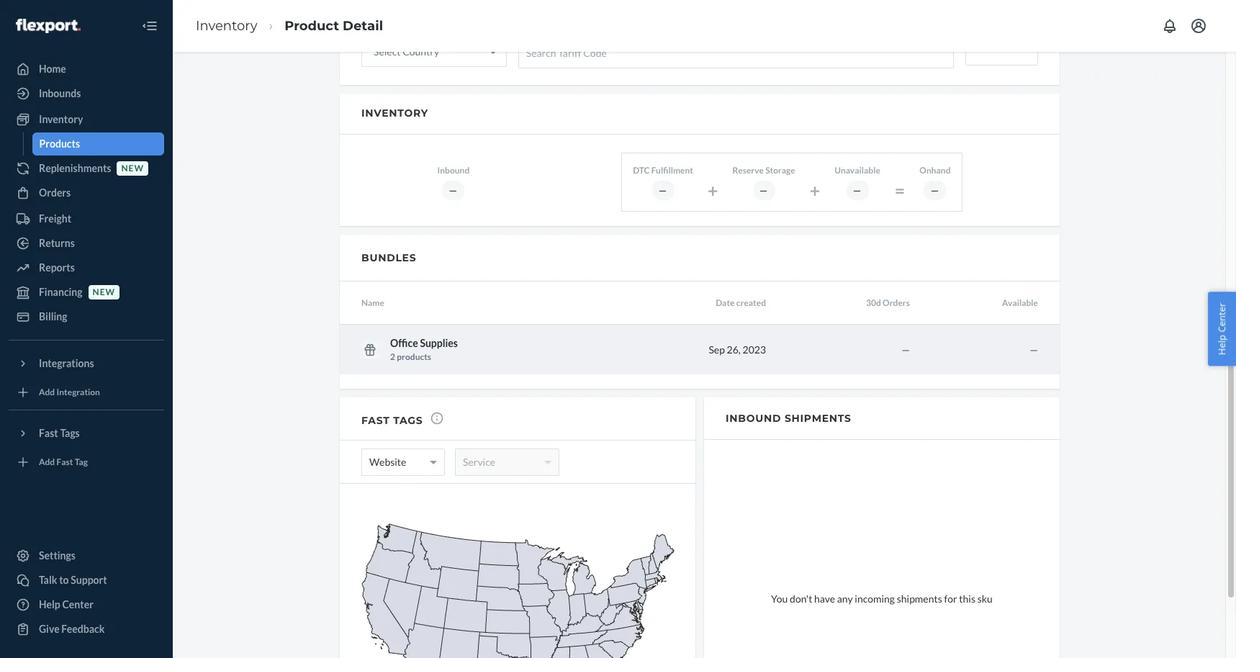 Task type: locate. For each thing, give the bounding box(es) containing it.
1 horizontal spatial center
[[1216, 303, 1229, 333]]

fast tags inside fast tags dropdown button
[[39, 427, 80, 439]]

fast
[[362, 414, 390, 427], [39, 427, 58, 439], [57, 457, 73, 468]]

1 vertical spatial fast
[[39, 427, 58, 439]]

tags up "add fast tag"
[[60, 427, 80, 439]]

center inside the help center link
[[62, 599, 94, 611]]

website
[[370, 456, 407, 468]]

3 ― from the left
[[760, 185, 769, 196]]

tags up website
[[393, 414, 423, 427]]

1 horizontal spatial orders
[[883, 298, 911, 308]]

1 horizontal spatial new
[[121, 163, 144, 174]]

0 horizontal spatial —
[[902, 344, 911, 356]]

4 ― from the left
[[853, 185, 863, 196]]

orders link
[[9, 182, 164, 205]]

0 vertical spatial orders
[[39, 187, 71, 199]]

1 vertical spatial tags
[[60, 427, 80, 439]]

1 vertical spatial new
[[93, 287, 115, 298]]

tariff
[[559, 47, 582, 59]]

0 horizontal spatial center
[[62, 599, 94, 611]]

products
[[39, 138, 80, 150]]

you don't have any incoming shipments for this sku
[[772, 593, 993, 605]]

center inside help center button
[[1216, 303, 1229, 333]]

1 horizontal spatial inventory
[[196, 18, 258, 34]]

help
[[1216, 335, 1229, 355], [39, 599, 60, 611]]

add fast tag link
[[9, 451, 164, 474]]

0 vertical spatial inbound
[[438, 165, 470, 175]]

product
[[285, 18, 339, 34]]

1 horizontal spatial tags
[[393, 414, 423, 427]]

shipments
[[897, 593, 943, 605]]

home link
[[9, 58, 164, 81]]

1 horizontal spatial +
[[810, 179, 821, 201]]

1 vertical spatial add
[[39, 457, 55, 468]]

0 horizontal spatial orders
[[39, 187, 71, 199]]

settings link
[[9, 545, 164, 568]]

—
[[902, 344, 911, 356], [1031, 344, 1039, 356]]

billing link
[[9, 305, 164, 329]]

0 vertical spatial help
[[1216, 335, 1229, 355]]

― for unavailable
[[853, 185, 863, 196]]

give
[[39, 623, 60, 635]]

supplies
[[420, 337, 458, 350]]

inventory link
[[196, 18, 258, 34], [9, 108, 164, 131]]

new down "products" link
[[121, 163, 144, 174]]

0 vertical spatial new
[[121, 163, 144, 174]]

new
[[121, 163, 144, 174], [93, 287, 115, 298]]

fast tags
[[362, 414, 423, 427], [39, 427, 80, 439]]

― for dtc fulfillment
[[659, 185, 668, 196]]

0 horizontal spatial inbound
[[438, 165, 470, 175]]

0 vertical spatial fast
[[362, 414, 390, 427]]

shipments
[[785, 412, 852, 425]]

fast up website
[[362, 414, 390, 427]]

1 — from the left
[[902, 344, 911, 356]]

date
[[716, 298, 735, 308]]

support
[[71, 574, 107, 586]]

orders up freight
[[39, 187, 71, 199]]

center
[[1216, 303, 1229, 333], [62, 599, 94, 611]]

add left tag
[[39, 457, 55, 468]]

help center link
[[9, 594, 164, 617]]

1 horizontal spatial inventory link
[[196, 18, 258, 34]]

tags
[[393, 414, 423, 427], [60, 427, 80, 439]]

1 ― from the left
[[449, 185, 458, 196]]

0 vertical spatial add
[[39, 387, 55, 398]]

products link
[[32, 133, 164, 156]]

1 vertical spatial inbound
[[726, 412, 782, 425]]

returns
[[39, 237, 75, 249]]

open account menu image
[[1191, 17, 1208, 35]]

None text field
[[966, 37, 1039, 66]]

2 horizontal spatial inventory
[[362, 107, 429, 120]]

0 vertical spatial tags
[[393, 414, 423, 427]]

orders inside orders link
[[39, 187, 71, 199]]

office
[[390, 337, 418, 350]]

0 vertical spatial center
[[1216, 303, 1229, 333]]

freight
[[39, 213, 71, 225]]

fast up "add fast tag"
[[39, 427, 58, 439]]

2 ― from the left
[[659, 185, 668, 196]]

2 add from the top
[[39, 457, 55, 468]]

0 horizontal spatial tags
[[60, 427, 80, 439]]

1 vertical spatial help
[[39, 599, 60, 611]]

inventory
[[196, 18, 258, 34], [362, 107, 429, 120], [39, 113, 83, 125]]

reports link
[[9, 256, 164, 280]]

1 vertical spatial center
[[62, 599, 94, 611]]

fast left tag
[[57, 457, 73, 468]]

onhand
[[920, 165, 951, 175]]

freight link
[[9, 207, 164, 231]]

1 horizontal spatial inbound
[[726, 412, 782, 425]]

add left integration
[[39, 387, 55, 398]]

2 vertical spatial fast
[[57, 457, 73, 468]]

select
[[374, 45, 401, 58]]

fast tags up "add fast tag"
[[39, 427, 80, 439]]

― for reserve storage
[[760, 185, 769, 196]]

1 vertical spatial orders
[[883, 298, 911, 308]]

5 ― from the left
[[931, 185, 940, 196]]

1 horizontal spatial help center
[[1216, 303, 1229, 355]]

fast tags up website
[[362, 414, 423, 427]]

integrations button
[[9, 352, 164, 375]]

fast tags button
[[9, 422, 164, 445]]

feedback
[[61, 623, 105, 635]]

add integration
[[39, 387, 100, 398]]

0 vertical spatial inventory link
[[196, 18, 258, 34]]

1 + from the left
[[708, 179, 719, 201]]

1 horizontal spatial help
[[1216, 335, 1229, 355]]

code
[[584, 47, 607, 59]]

1 vertical spatial inventory link
[[9, 108, 164, 131]]

0 horizontal spatial +
[[708, 179, 719, 201]]

orders right 30d
[[883, 298, 911, 308]]

created
[[737, 298, 767, 308]]

service
[[463, 456, 496, 469]]

new down 'reports' "link"
[[93, 287, 115, 298]]

new for replenishments
[[121, 163, 144, 174]]

inbound
[[438, 165, 470, 175], [726, 412, 782, 425]]

reports
[[39, 262, 75, 274]]

1 horizontal spatial fast tags
[[362, 414, 423, 427]]

search tariff code
[[526, 47, 607, 59]]

0 horizontal spatial inventory
[[39, 113, 83, 125]]

0 horizontal spatial help center
[[39, 599, 94, 611]]

1 vertical spatial fast tags
[[39, 427, 80, 439]]

0 horizontal spatial new
[[93, 287, 115, 298]]

1 vertical spatial help center
[[39, 599, 94, 611]]

orders
[[39, 187, 71, 199], [883, 298, 911, 308]]

returns link
[[9, 232, 164, 255]]

— down 30d orders
[[902, 344, 911, 356]]

reserve
[[733, 165, 764, 175]]

dtc
[[633, 165, 650, 175]]

help center
[[1216, 303, 1229, 355], [39, 599, 94, 611]]

1 add from the top
[[39, 387, 55, 398]]

replenishments
[[39, 162, 111, 174]]

0 horizontal spatial help
[[39, 599, 60, 611]]

products
[[397, 352, 432, 363]]

— down available
[[1031, 344, 1039, 356]]

1 horizontal spatial —
[[1031, 344, 1039, 356]]

add fast tag
[[39, 457, 88, 468]]

0 vertical spatial help center
[[1216, 303, 1229, 355]]

detail
[[343, 18, 383, 34]]

integration
[[57, 387, 100, 398]]

=
[[895, 179, 906, 201]]

2023
[[743, 344, 767, 356]]

help inside button
[[1216, 335, 1229, 355]]

add
[[39, 387, 55, 398], [39, 457, 55, 468]]

0 horizontal spatial fast tags
[[39, 427, 80, 439]]

+
[[708, 179, 719, 201], [810, 179, 821, 201]]



Task type: vqa. For each thing, say whether or not it's contained in the screenshot.
the Invalid
no



Task type: describe. For each thing, give the bounding box(es) containing it.
30d
[[867, 298, 882, 308]]

financing
[[39, 286, 83, 298]]

inbounds
[[39, 87, 81, 99]]

2
[[390, 352, 395, 363]]

add for add integration
[[39, 387, 55, 398]]

flexport logo image
[[16, 19, 81, 33]]

sep
[[709, 344, 725, 356]]

give feedback
[[39, 623, 105, 635]]

don't
[[790, 593, 813, 605]]

date created
[[716, 298, 767, 308]]

open notifications image
[[1162, 17, 1179, 35]]

help center button
[[1209, 292, 1237, 366]]

for
[[945, 593, 958, 605]]

talk
[[39, 574, 57, 586]]

home
[[39, 63, 66, 75]]

this
[[960, 593, 976, 605]]

name
[[362, 298, 385, 308]]

― for onhand
[[931, 185, 940, 196]]

country
[[403, 45, 440, 58]]

bundles
[[362, 251, 417, 264]]

you
[[772, 593, 788, 605]]

inbound for inbound
[[438, 165, 470, 175]]

give feedback button
[[9, 618, 164, 641]]

26,
[[727, 344, 741, 356]]

0 vertical spatial fast tags
[[362, 414, 423, 427]]

inbounds link
[[9, 82, 164, 105]]

dtc fulfillment
[[633, 165, 694, 175]]

product detail
[[285, 18, 383, 34]]

to
[[59, 574, 69, 586]]

fast inside dropdown button
[[39, 427, 58, 439]]

inventory link inside the breadcrumbs navigation
[[196, 18, 258, 34]]

any
[[838, 593, 853, 605]]

billing
[[39, 311, 67, 323]]

inbound shipments
[[726, 412, 852, 425]]

website option
[[370, 450, 407, 475]]

help center inside button
[[1216, 303, 1229, 355]]

tags inside dropdown button
[[60, 427, 80, 439]]

― for inbound
[[449, 185, 458, 196]]

2 + from the left
[[810, 179, 821, 201]]

fulfillment
[[652, 165, 694, 175]]

settings
[[39, 550, 76, 562]]

inbound for inbound shipments
[[726, 412, 782, 425]]

tag
[[75, 457, 88, 468]]

search
[[526, 47, 557, 59]]

breadcrumbs navigation
[[184, 5, 395, 47]]

available
[[1003, 298, 1039, 308]]

integrations
[[39, 357, 94, 370]]

new for financing
[[93, 287, 115, 298]]

sep 26, 2023
[[709, 344, 767, 356]]

close navigation image
[[141, 17, 158, 35]]

product detail link
[[285, 18, 383, 34]]

office supplies 2 products
[[390, 337, 458, 363]]

0 horizontal spatial inventory link
[[9, 108, 164, 131]]

add integration link
[[9, 381, 164, 404]]

reserve storage
[[733, 165, 796, 175]]

inventory inside the breadcrumbs navigation
[[196, 18, 258, 34]]

talk to support button
[[9, 569, 164, 592]]

select country
[[374, 45, 440, 58]]

add for add fast tag
[[39, 457, 55, 468]]

2 — from the left
[[1031, 344, 1039, 356]]

incoming
[[855, 593, 896, 605]]

unavailable
[[835, 165, 881, 175]]

storage
[[766, 165, 796, 175]]

have
[[815, 593, 836, 605]]

30d orders
[[867, 298, 911, 308]]

sku
[[978, 593, 993, 605]]

talk to support
[[39, 574, 107, 586]]



